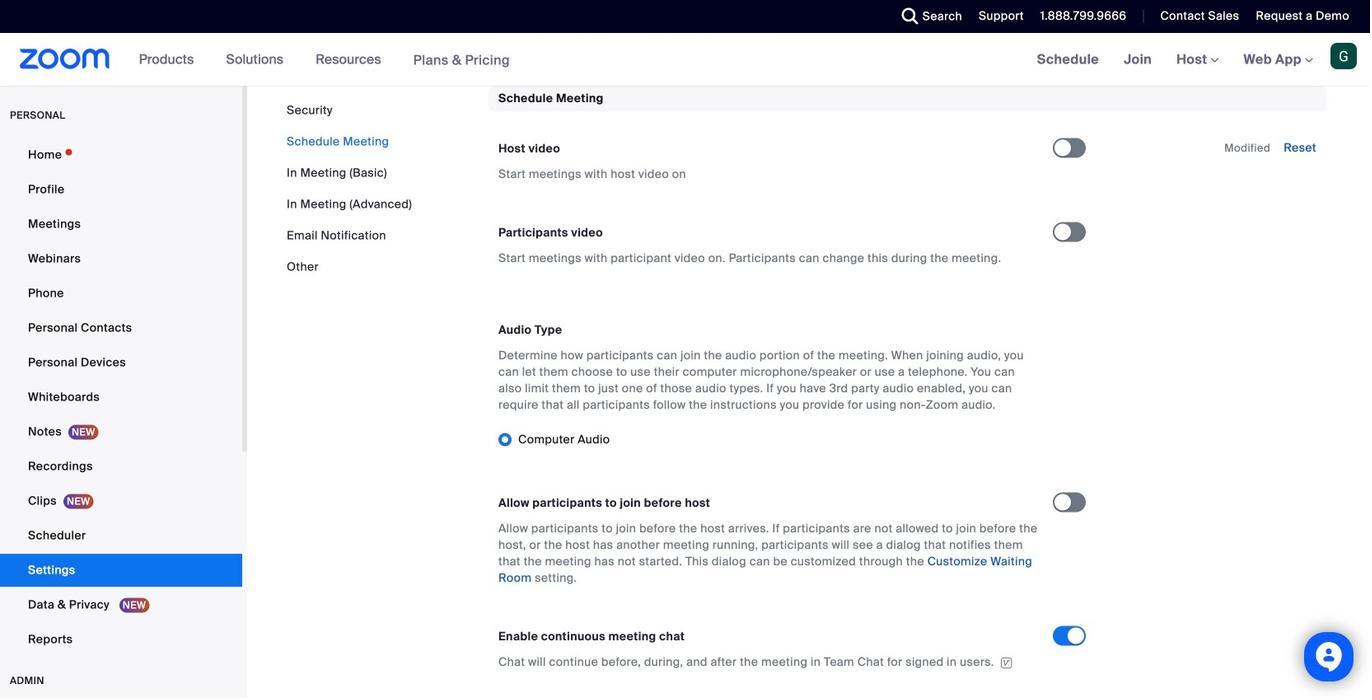 Task type: vqa. For each thing, say whether or not it's contained in the screenshot.
meetings navigation
yes



Task type: locate. For each thing, give the bounding box(es) containing it.
meetings navigation
[[1025, 33, 1371, 87]]

menu bar
[[287, 102, 412, 275]]

banner
[[0, 33, 1371, 87]]

personal menu menu
[[0, 138, 242, 658]]



Task type: describe. For each thing, give the bounding box(es) containing it.
zoom logo image
[[20, 49, 110, 69]]

profile picture image
[[1331, 43, 1357, 69]]

product information navigation
[[127, 33, 522, 87]]

schedule meeting element
[[489, 86, 1327, 698]]



